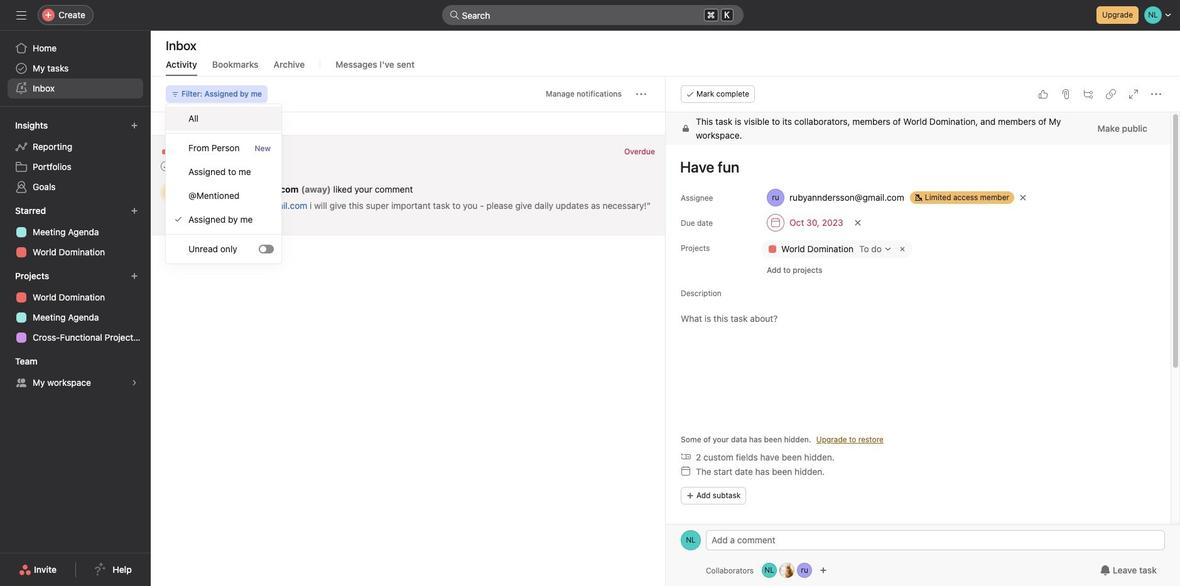 Task type: locate. For each thing, give the bounding box(es) containing it.
have fun dialog
[[666, 77, 1180, 587]]

copy task link image
[[1106, 89, 1116, 99]]

main content
[[666, 112, 1171, 587]]

open user profile image
[[681, 531, 701, 551]]

1 horizontal spatial add or remove collaborators image
[[820, 567, 827, 575]]

see details, my workspace image
[[131, 379, 138, 387]]

archive notifications image
[[641, 150, 651, 160]]

remove assignee image
[[1020, 194, 1027, 202]]

attachments: add a file to this task, have fun image
[[1061, 89, 1071, 99]]

add items to starred image
[[131, 207, 138, 215]]

projects element
[[0, 265, 151, 351]]

None field
[[442, 5, 743, 25]]

0 horizontal spatial add or remove collaborators image
[[762, 563, 777, 579]]

add or remove collaborators image
[[762, 563, 777, 579], [797, 563, 812, 579]]

0 likes. click to like this task image
[[1038, 89, 1048, 99]]

radio item
[[166, 107, 281, 131]]

more actions image
[[636, 89, 646, 99]]

1 horizontal spatial add or remove collaborators image
[[797, 563, 812, 579]]

add or remove collaborators image
[[780, 563, 795, 579], [820, 567, 827, 575]]

add to bookmarks image
[[621, 150, 631, 160]]

new project or portfolio image
[[131, 273, 138, 280]]

0 horizontal spatial add or remove collaborators image
[[780, 563, 795, 579]]



Task type: describe. For each thing, give the bounding box(es) containing it.
hide sidebar image
[[16, 10, 26, 20]]

more actions for this task image
[[1151, 89, 1161, 99]]

2 add or remove collaborators image from the left
[[797, 563, 812, 579]]

insights element
[[0, 114, 151, 200]]

clear due date image
[[854, 219, 862, 227]]

new insights image
[[131, 122, 138, 129]]

1 add or remove collaborators image from the left
[[762, 563, 777, 579]]

global element
[[0, 31, 151, 106]]

prominent image
[[449, 10, 459, 20]]

remove image
[[898, 244, 908, 254]]

Task Name text field
[[672, 153, 1156, 182]]

main content inside have fun dialog
[[666, 112, 1171, 587]]

starred element
[[0, 200, 151, 265]]

teams element
[[0, 351, 151, 396]]

add subtask image
[[1084, 89, 1094, 99]]

Search tasks, projects, and more text field
[[442, 5, 743, 25]]

full screen image
[[1129, 89, 1139, 99]]



Task type: vqa. For each thing, say whether or not it's contained in the screenshot.
bottommost month
no



